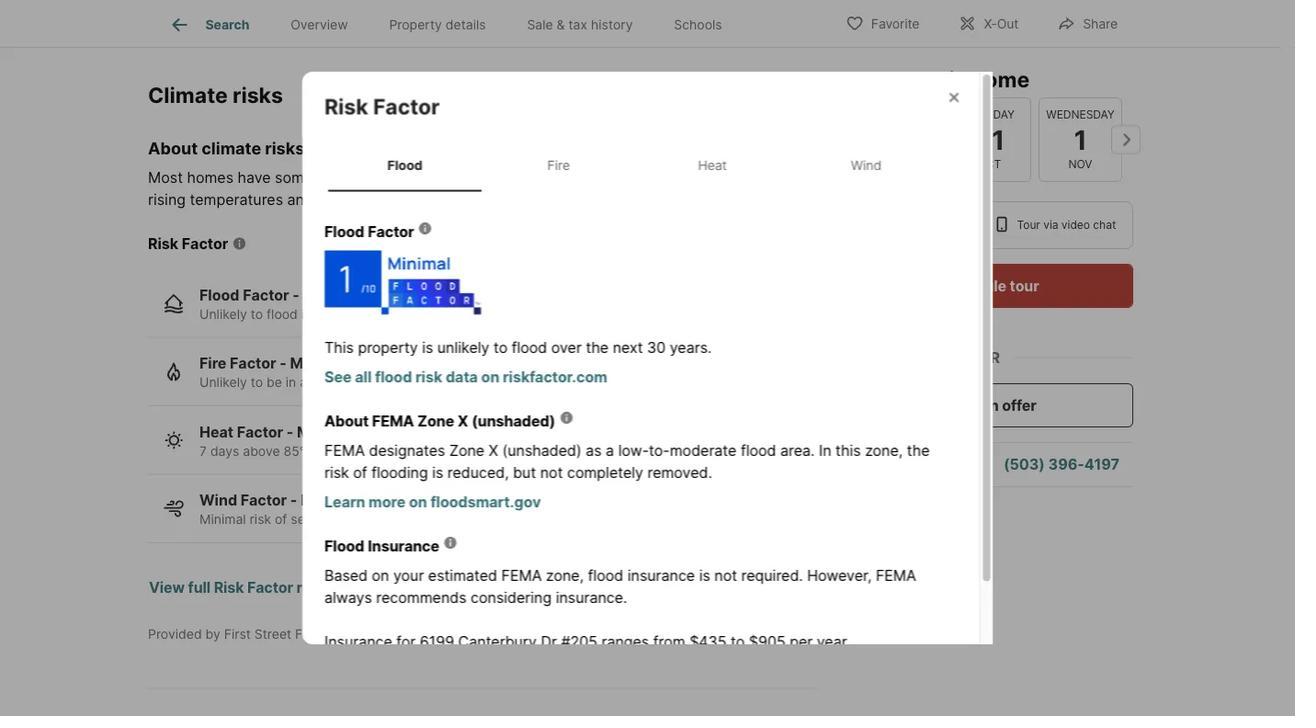 Task type: describe. For each thing, give the bounding box(es) containing it.
31
[[974, 123, 1005, 156]]

risk inside most homes have some risk of natural disasters, and may be impacted by climate change due to rising temperatures and sea levels.
[[317, 169, 342, 187]]

x-
[[984, 16, 997, 32]]

heat factor - major 7 days above 85° expected this year, 20 days in 30 years
[[200, 424, 547, 459]]

30 inside risk factor dialog
[[647, 339, 665, 357]]

unlikely for flood
[[200, 307, 247, 322]]

30 inside flood factor - minimal unlikely to flood in next 30 years
[[346, 307, 362, 322]]

your
[[393, 567, 424, 585]]

fema inside fema designates zone x (unshaded) as a low-to-moderate flood area. in this zone, the risk of flooding is reduced, but not completely removed.
[[324, 442, 365, 460]]

major
[[297, 424, 338, 441]]

next inside 'wind factor - minimal minimal risk of severe winds over next 30 years'
[[405, 512, 431, 528]]

fema designates zone x (unshaded) as a low-to-moderate flood area. in this zone, the risk of flooding is reduced, but not completely removed.
[[324, 442, 930, 482]]

share
[[1083, 16, 1118, 32]]

2 horizontal spatial a
[[895, 456, 904, 473]]

x-out
[[984, 16, 1019, 32]]

completely
[[567, 464, 643, 482]]

heat tab
[[635, 142, 789, 188]]

to-
[[649, 442, 670, 460]]

6199
[[419, 633, 454, 651]]

over inside risk factor dialog
[[551, 339, 581, 357]]

2 days from the left
[[448, 444, 476, 459]]

share button
[[1042, 4, 1134, 42]]

climate inside most homes have some risk of natural disasters, and may be impacted by climate change due to rising temperatures and sea levels.
[[663, 169, 713, 187]]

area.
[[780, 442, 815, 460]]

nov
[[1069, 158, 1093, 171]]

factor inside button
[[247, 579, 293, 597]]

flood for flood factor
[[324, 223, 364, 241]]

dr
[[541, 633, 557, 651]]

- for flood
[[293, 287, 300, 304]]

some
[[275, 169, 313, 187]]

have
[[238, 169, 271, 187]]

be inside the fire factor - minimal unlikely to be in a wildfire in next 30 years
[[267, 375, 282, 391]]

climate risks
[[148, 83, 283, 108]]

view
[[149, 579, 185, 597]]

favorite button
[[830, 4, 935, 42]]

climate
[[148, 83, 228, 108]]

wind for wind factor - minimal minimal risk of severe winds over next 30 years
[[200, 492, 237, 510]]

start an offer
[[943, 396, 1037, 414]]

30 inside 'wind factor - minimal minimal risk of severe winds over next 30 years'
[[435, 512, 451, 528]]

property details tab
[[369, 3, 507, 47]]

next inside risk factor dialog
[[612, 339, 643, 357]]

video
[[1062, 218, 1090, 232]]

provided
[[148, 627, 202, 643]]

flood inside flood factor - minimal unlikely to flood in next 30 years
[[267, 307, 298, 322]]

insurance
[[627, 567, 695, 585]]

required.
[[741, 567, 803, 585]]

schools tab
[[654, 3, 743, 47]]

minimal for fire factor - minimal
[[290, 355, 347, 373]]

offer
[[1002, 396, 1037, 414]]

tour via video chat option
[[980, 201, 1134, 249]]

risk inside fema designates zone x (unshaded) as a low-to-moderate flood area. in this zone, the risk of flooding is reduced, but not completely removed.
[[324, 464, 349, 482]]

years inside heat factor - major 7 days above 85° expected this year, 20 days in 30 years
[[514, 444, 547, 459]]

go tour this home
[[846, 66, 1030, 92]]

in inside flood factor - minimal unlikely to flood in next 30 years
[[301, 307, 312, 322]]

the inside fema designates zone x (unshaded) as a low-to-moderate flood area. in this zone, the risk of flooding is reduced, but not completely removed.
[[907, 442, 930, 460]]

tuesday
[[965, 108, 1015, 121]]

in
[[819, 442, 831, 460]]

for
[[396, 633, 415, 651]]

schedule tour
[[940, 277, 1040, 295]]

considering
[[470, 589, 551, 607]]

this inside heat factor - major 7 days above 85° expected this year, 20 days in 30 years
[[369, 444, 392, 459]]

schedule
[[940, 277, 1007, 295]]

fema up designates
[[372, 412, 414, 430]]

of inside fema designates zone x (unshaded) as a low-to-moderate flood area. in this zone, the risk of flooding is reduced, but not completely removed.
[[353, 464, 367, 482]]

about for about fema zone x (unshaded)
[[324, 412, 368, 430]]

always
[[324, 589, 372, 607]]

1 vertical spatial by
[[206, 627, 220, 643]]

flood for flood factor - minimal unlikely to flood in next 30 years
[[200, 287, 240, 304]]

2 horizontal spatial on
[[481, 368, 499, 386]]

in inside heat factor - major 7 days above 85° expected this year, 20 days in 30 years
[[480, 444, 491, 459]]

minimal down 7
[[200, 512, 246, 528]]

be inside most homes have some risk of natural disasters, and may be impacted by climate change due to rising temperatures and sea levels.
[[551, 169, 569, 187]]

recommends
[[376, 589, 466, 607]]

a inside fema designates zone x (unshaded) as a low-to-moderate flood area. in this zone, the risk of flooding is reduced, but not completely removed.
[[606, 442, 614, 460]]

riskfactor.com
[[503, 368, 607, 386]]

to right unlikely
[[493, 339, 507, 357]]

x for designates
[[488, 442, 498, 460]]

on inside based on your estimated fema zone, flood insurance is not required. however, fema always recommends considering insurance.
[[371, 567, 389, 585]]

factor inside flood factor - minimal unlikely to flood in next 30 years
[[243, 287, 289, 304]]

&
[[557, 17, 565, 32]]

rising
[[148, 191, 186, 209]]

unlikely for fire
[[200, 375, 247, 391]]

see
[[324, 368, 351, 386]]

natural
[[364, 169, 412, 187]]

winds
[[335, 512, 371, 528]]

more
[[368, 493, 405, 511]]

about for about climate risks
[[148, 139, 198, 159]]

0 horizontal spatial climate
[[202, 139, 261, 159]]

zone, inside fema designates zone x (unshaded) as a low-to-moderate flood area. in this zone, the risk of flooding is reduced, but not completely removed.
[[865, 442, 903, 460]]

flood for flood insurance
[[324, 537, 364, 555]]

report
[[296, 579, 341, 597]]

to inside most homes have some risk of natural disasters, and may be impacted by climate change due to rising temperatures and sea levels.
[[803, 169, 817, 187]]

this
[[324, 339, 353, 357]]

learn
[[324, 493, 365, 511]]

most
[[148, 169, 183, 187]]

not inside based on your estimated fema zone, flood insurance is not required. however, fema always recommends considering insurance.
[[714, 567, 737, 585]]

(503)
[[1004, 456, 1045, 473]]

flood insurance
[[324, 537, 439, 555]]

#205
[[561, 633, 597, 651]]

- for wind
[[290, 492, 297, 510]]

1 vertical spatial risk
[[148, 235, 179, 253]]

(503) 396-4197 link
[[1004, 456, 1120, 473]]

property details
[[389, 17, 486, 32]]

risk left data
[[415, 368, 442, 386]]

as
[[585, 442, 601, 460]]

tour for go
[[880, 66, 923, 92]]

to inside flood factor - minimal unlikely to flood in next 30 years
[[251, 307, 263, 322]]

property
[[389, 17, 442, 32]]

years inside flood factor - minimal unlikely to flood in next 30 years
[[365, 307, 399, 322]]

ranges
[[601, 633, 649, 651]]

is inside fema designates zone x (unshaded) as a low-to-moderate flood area. in this zone, the risk of flooding is reduced, but not completely removed.
[[432, 464, 443, 482]]

fema up considering
[[501, 567, 542, 585]]

reduced,
[[447, 464, 509, 482]]

1 vertical spatial insurance
[[324, 633, 392, 651]]

floodsmart.gov
[[430, 493, 541, 511]]

risk inside button
[[214, 579, 244, 597]]

tour via video chat
[[1017, 218, 1116, 232]]

temperatures
[[190, 191, 283, 209]]

minimal for flood factor - minimal
[[303, 287, 360, 304]]

x for fema
[[457, 412, 468, 430]]

insurance.
[[555, 589, 627, 607]]

oct
[[978, 158, 1002, 171]]

based on your estimated fema zone, flood insurance is not required. however, fema always recommends considering insurance.
[[324, 567, 916, 607]]

start
[[943, 396, 978, 414]]

via
[[1044, 218, 1059, 232]]

zone for designates
[[449, 442, 484, 460]]

tour for schedule
[[1010, 277, 1040, 295]]

396-
[[1049, 456, 1085, 473]]

moderate
[[670, 442, 736, 460]]

wind for wind
[[851, 157, 881, 173]]

in right see
[[359, 375, 369, 391]]

foundation
[[295, 627, 363, 643]]

levels.
[[346, 191, 390, 209]]

85°
[[284, 444, 305, 459]]

expected
[[309, 444, 366, 459]]

from
[[653, 633, 685, 651]]

minimal for wind factor - minimal
[[301, 492, 357, 510]]

0 vertical spatial is
[[422, 339, 433, 357]]

fema right however,
[[876, 567, 916, 585]]

heat for heat
[[698, 157, 727, 173]]

risk inside 'wind factor - minimal minimal risk of severe winds over next 30 years'
[[250, 512, 271, 528]]

per
[[790, 633, 813, 651]]

risk factor dialog
[[302, 72, 993, 712]]

30 inside heat factor - major 7 days above 85° expected this year, 20 days in 30 years
[[494, 444, 511, 459]]

zone for fema
[[417, 412, 454, 430]]

but
[[513, 464, 536, 482]]

home
[[972, 66, 1030, 92]]



Task type: vqa. For each thing, say whether or not it's contained in the screenshot.
Zone corresponding to FEMA
yes



Task type: locate. For each thing, give the bounding box(es) containing it.
sea
[[317, 191, 342, 209]]

1 vertical spatial unlikely
[[200, 375, 247, 391]]

this left home
[[928, 66, 967, 92]]

30 down learn more on floodsmart.gov
[[435, 512, 451, 528]]

0 horizontal spatial days
[[210, 444, 239, 459]]

- left see
[[280, 355, 287, 373]]

0 vertical spatial unlikely
[[200, 307, 247, 322]]

1 vertical spatial the
[[907, 442, 930, 460]]

zone
[[417, 412, 454, 430], [449, 442, 484, 460]]

1 vertical spatial about
[[324, 412, 368, 430]]

flood left area.
[[741, 442, 776, 460]]

- up 85°
[[287, 424, 294, 441]]

by right impacted at the left of the page
[[642, 169, 659, 187]]

1 vertical spatial x
[[488, 442, 498, 460]]

0 horizontal spatial zone,
[[546, 567, 584, 585]]

- inside heat factor - major 7 days above 85° expected this year, 20 days in 30 years
[[287, 424, 294, 441]]

0 vertical spatial x
[[457, 412, 468, 430]]

0 vertical spatial be
[[551, 169, 569, 187]]

0 horizontal spatial risk
[[148, 235, 179, 253]]

years up about fema zone x (unshaded)
[[423, 375, 456, 391]]

0 vertical spatial fire
[[547, 157, 570, 173]]

risks up some
[[265, 139, 305, 159]]

0 horizontal spatial on
[[371, 567, 389, 585]]

zone, up the insurance.
[[546, 567, 584, 585]]

a inside the fire factor - minimal unlikely to be in a wildfire in next 30 years
[[300, 375, 307, 391]]

about up most
[[148, 139, 198, 159]]

learn more on floodsmart.gov
[[324, 493, 541, 511]]

x down data
[[457, 412, 468, 430]]

0 horizontal spatial be
[[267, 375, 282, 391]]

0 vertical spatial of
[[346, 169, 360, 187]]

zone up 20
[[417, 412, 454, 430]]

0 vertical spatial not
[[540, 464, 563, 482]]

1 horizontal spatial not
[[714, 567, 737, 585]]

tab list inside risk factor dialog
[[324, 139, 958, 192]]

0 horizontal spatial tour
[[880, 66, 923, 92]]

years up property
[[365, 307, 399, 322]]

disasters,
[[416, 169, 484, 187]]

sale & tax history
[[527, 17, 633, 32]]

next up the this
[[316, 307, 342, 322]]

in up the fire factor - minimal unlikely to be in a wildfire in next 30 years
[[301, 307, 312, 322]]

1 vertical spatial not
[[714, 567, 737, 585]]

on right the more
[[409, 493, 427, 511]]

tour right the schedule
[[1010, 277, 1040, 295]]

this property is unlikely to flood over the next 30 years.
[[324, 339, 712, 357]]

tour inside schedule tour button
[[1010, 277, 1040, 295]]

unlikely inside the fire factor - minimal unlikely to be in a wildfire in next 30 years
[[200, 375, 247, 391]]

on
[[481, 368, 499, 386], [409, 493, 427, 511], [371, 567, 389, 585]]

2 unlikely from the top
[[200, 375, 247, 391]]

this right the in
[[835, 442, 861, 460]]

- up the fire factor - minimal unlikely to be in a wildfire in next 30 years
[[293, 287, 300, 304]]

in left wildfire
[[286, 375, 296, 391]]

about inside risk factor dialog
[[324, 412, 368, 430]]

20
[[428, 444, 444, 459]]

1 vertical spatial fire
[[200, 355, 227, 373]]

not left required.
[[714, 567, 737, 585]]

risk down expected
[[324, 464, 349, 482]]

to up the fire factor - minimal unlikely to be in a wildfire in next 30 years
[[251, 307, 263, 322]]

flood inside flood factor - minimal unlikely to flood in next 30 years
[[200, 287, 240, 304]]

this
[[928, 66, 967, 92], [835, 442, 861, 460], [369, 444, 392, 459]]

fire for fire
[[547, 157, 570, 173]]

0 vertical spatial by
[[642, 169, 659, 187]]

1 horizontal spatial be
[[551, 169, 569, 187]]

risk factor up flood tab
[[324, 94, 439, 119]]

tour via video chat list box
[[846, 201, 1134, 249]]

0 horizontal spatial fire
[[200, 355, 227, 373]]

of inside 'wind factor - minimal minimal risk of severe winds over next 30 years'
[[275, 512, 287, 528]]

1 vertical spatial risk factor
[[148, 235, 228, 253]]

None button
[[857, 97, 941, 182], [948, 97, 1032, 182], [1039, 97, 1123, 182], [857, 97, 941, 182], [948, 97, 1032, 182], [1039, 97, 1123, 182]]

of inside most homes have some risk of natural disasters, and may be impacted by climate change due to rising temperatures and sea levels.
[[346, 169, 360, 187]]

0 vertical spatial over
[[551, 339, 581, 357]]

risk factor
[[324, 94, 439, 119], [148, 235, 228, 253]]

climate
[[202, 139, 261, 159], [663, 169, 713, 187]]

- for heat
[[287, 424, 294, 441]]

1 vertical spatial zone,
[[546, 567, 584, 585]]

0 horizontal spatial heat
[[200, 424, 234, 441]]

a left wildfire
[[300, 375, 307, 391]]

the right ask
[[907, 442, 930, 460]]

tour right go
[[880, 66, 923, 92]]

of
[[346, 169, 360, 187], [353, 464, 367, 482], [275, 512, 287, 528]]

unlikely
[[200, 307, 247, 322], [200, 375, 247, 391]]

flood factor
[[324, 223, 414, 241]]

30 up the reduced,
[[494, 444, 511, 459]]

out
[[997, 16, 1019, 32]]

2 horizontal spatial this
[[928, 66, 967, 92]]

flood up riskfactor.com
[[511, 339, 547, 357]]

ask a question
[[864, 456, 971, 473]]

full
[[188, 579, 211, 597]]

1 horizontal spatial fire
[[547, 157, 570, 173]]

zone inside fema designates zone x (unshaded) as a low-to-moderate flood area. in this zone, the risk of flooding is reduced, but not completely removed.
[[449, 442, 484, 460]]

-
[[293, 287, 300, 304], [280, 355, 287, 373], [287, 424, 294, 441], [290, 492, 297, 510]]

flood up the insurance.
[[588, 567, 623, 585]]

0 vertical spatial risks
[[233, 83, 283, 108]]

next image
[[1112, 125, 1141, 154]]

schools
[[674, 17, 722, 32]]

in up the reduced,
[[480, 444, 491, 459]]

0 vertical spatial tab list
[[148, 0, 758, 47]]

be left wildfire
[[267, 375, 282, 391]]

1 horizontal spatial heat
[[698, 157, 727, 173]]

x inside fema designates zone x (unshaded) as a low-to-moderate flood area. in this zone, the risk of flooding is reduced, but not completely removed.
[[488, 442, 498, 460]]

over inside 'wind factor - minimal minimal risk of severe winds over next 30 years'
[[374, 512, 401, 528]]

heat inside tab
[[698, 157, 727, 173]]

most homes have some risk of natural disasters, and may be impacted by climate change due to rising temperatures and sea levels.
[[148, 169, 817, 209]]

in
[[301, 307, 312, 322], [286, 375, 296, 391], [359, 375, 369, 391], [480, 444, 491, 459]]

0 horizontal spatial not
[[540, 464, 563, 482]]

0 vertical spatial (unshaded)
[[471, 412, 555, 430]]

1 vertical spatial be
[[267, 375, 282, 391]]

of up levels.
[[346, 169, 360, 187]]

wind inside tab
[[851, 157, 881, 173]]

wind tab
[[789, 142, 943, 188]]

years up but
[[514, 444, 547, 459]]

fire inside the fire factor - minimal unlikely to be in a wildfire in next 30 years
[[200, 355, 227, 373]]

(unshaded) for designates
[[502, 442, 581, 460]]

see all flood risk data on riskfactor.com
[[324, 368, 607, 386]]

tuesday 31 oct
[[965, 108, 1015, 171]]

risk down rising
[[148, 235, 179, 253]]

search link
[[169, 14, 250, 36]]

wednesday
[[1047, 108, 1115, 121]]

zone, left question
[[865, 442, 903, 460]]

about
[[148, 139, 198, 159], [324, 412, 368, 430]]

fire inside tab
[[547, 157, 570, 173]]

based
[[324, 567, 367, 585]]

0 horizontal spatial about
[[148, 139, 198, 159]]

fire for fire factor - minimal unlikely to be in a wildfire in next 30 years
[[200, 355, 227, 373]]

2 horizontal spatial risk
[[324, 94, 368, 119]]

1 vertical spatial on
[[409, 493, 427, 511]]

data
[[445, 368, 478, 386]]

0 horizontal spatial x
[[457, 412, 468, 430]]

risks up 'about climate risks' in the top of the page
[[233, 83, 283, 108]]

(unshaded) for fema
[[471, 412, 555, 430]]

chat
[[1094, 218, 1116, 232]]

is down 20
[[432, 464, 443, 482]]

heat inside heat factor - major 7 days above 85° expected this year, 20 days in 30 years
[[200, 424, 234, 441]]

to right due
[[803, 169, 817, 187]]

removed.
[[647, 464, 712, 482]]

1
[[1074, 123, 1087, 156]]

of left severe
[[275, 512, 287, 528]]

to up above
[[251, 375, 263, 391]]

impacted
[[573, 169, 638, 187]]

wednesday 1 nov
[[1047, 108, 1115, 171]]

heat for heat factor - major 7 days above 85° expected this year, 20 days in 30 years
[[200, 424, 234, 441]]

1 horizontal spatial and
[[488, 169, 514, 187]]

0 horizontal spatial risk factor
[[148, 235, 228, 253]]

years.
[[670, 339, 712, 357]]

question
[[907, 456, 971, 473]]

0 horizontal spatial the
[[586, 339, 608, 357]]

1 vertical spatial of
[[353, 464, 367, 482]]

fema down major
[[324, 442, 365, 460]]

days right 7
[[210, 444, 239, 459]]

30 left 'years.'
[[647, 339, 665, 357]]

and left may
[[488, 169, 514, 187]]

0 horizontal spatial over
[[374, 512, 401, 528]]

2 vertical spatial is
[[699, 567, 710, 585]]

tab list
[[148, 0, 758, 47], [324, 139, 958, 192]]

flood for flood
[[387, 157, 422, 173]]

fire
[[547, 157, 570, 173], [200, 355, 227, 373]]

30 inside the fire factor - minimal unlikely to be in a wildfire in next 30 years
[[403, 375, 419, 391]]

is
[[422, 339, 433, 357], [432, 464, 443, 482], [699, 567, 710, 585]]

heat up 7
[[200, 424, 234, 441]]

on left your
[[371, 567, 389, 585]]

tour
[[1017, 218, 1041, 232]]

x up the reduced,
[[488, 442, 498, 460]]

over up riskfactor.com
[[551, 339, 581, 357]]

wind down 7
[[200, 492, 237, 510]]

risk inside dialog
[[324, 94, 368, 119]]

next inside the fire factor - minimal unlikely to be in a wildfire in next 30 years
[[373, 375, 399, 391]]

and down some
[[287, 191, 313, 209]]

flood inside fema designates zone x (unshaded) as a low-to-moderate flood area. in this zone, the risk of flooding is reduced, but not completely removed.
[[741, 442, 776, 460]]

1 horizontal spatial risk
[[214, 579, 244, 597]]

a right as
[[606, 442, 614, 460]]

flood factor - minimal unlikely to flood in next 30 years
[[200, 287, 399, 322]]

tab list containing flood
[[324, 139, 958, 192]]

next right all
[[373, 375, 399, 391]]

0 vertical spatial risk factor
[[324, 94, 439, 119]]

schedule tour button
[[846, 264, 1134, 308]]

flood up the fire factor - minimal unlikely to be in a wildfire in next 30 years
[[267, 307, 298, 322]]

years down floodsmart.gov
[[455, 512, 488, 528]]

1 horizontal spatial climate
[[663, 169, 713, 187]]

1 horizontal spatial a
[[606, 442, 614, 460]]

favorite
[[871, 16, 920, 32]]

0 horizontal spatial a
[[300, 375, 307, 391]]

to left $905
[[730, 633, 745, 651]]

$435
[[689, 633, 726, 651]]

0 vertical spatial risk
[[324, 94, 368, 119]]

factor inside heat factor - major 7 days above 85° expected this year, 20 days in 30 years
[[237, 424, 283, 441]]

0 vertical spatial about
[[148, 139, 198, 159]]

minimal up severe
[[301, 492, 357, 510]]

2 vertical spatial risk
[[214, 579, 244, 597]]

0 vertical spatial and
[[488, 169, 514, 187]]

this inside fema designates zone x (unshaded) as a low-to-moderate flood area. in this zone, the risk of flooding is reduced, but not completely removed.
[[835, 442, 861, 460]]

0 vertical spatial wind
[[851, 157, 881, 173]]

details
[[446, 17, 486, 32]]

flood down property
[[375, 368, 412, 386]]

risk right full
[[214, 579, 244, 597]]

1 vertical spatial (unshaded)
[[502, 442, 581, 460]]

factor inside 'wind factor - minimal minimal risk of severe winds over next 30 years'
[[241, 492, 287, 510]]

the up riskfactor.com
[[586, 339, 608, 357]]

1 vertical spatial tour
[[1010, 277, 1040, 295]]

0 vertical spatial heat
[[698, 157, 727, 173]]

- inside 'wind factor - minimal minimal risk of severe winds over next 30 years'
[[290, 492, 297, 510]]

(unshaded) inside fema designates zone x (unshaded) as a low-to-moderate flood area. in this zone, the risk of flooding is reduced, but not completely removed.
[[502, 442, 581, 460]]

property
[[358, 339, 418, 357]]

risk up sea
[[317, 169, 342, 187]]

1 vertical spatial risks
[[265, 139, 305, 159]]

severe
[[291, 512, 331, 528]]

fire right may
[[547, 157, 570, 173]]

fire tab
[[482, 142, 635, 188]]

0 vertical spatial zone,
[[865, 442, 903, 460]]

zone, inside based on your estimated fema zone, flood insurance is not required. however, fema always recommends considering insurance.
[[546, 567, 584, 585]]

1 horizontal spatial wind
[[851, 157, 881, 173]]

next inside flood factor - minimal unlikely to flood in next 30 years
[[316, 307, 342, 322]]

a right ask
[[895, 456, 904, 473]]

1 horizontal spatial zone,
[[865, 442, 903, 460]]

overview
[[291, 17, 348, 32]]

minimal up the this
[[303, 287, 360, 304]]

minimal inside the fire factor - minimal unlikely to be in a wildfire in next 30 years
[[290, 355, 347, 373]]

fire up 7
[[200, 355, 227, 373]]

tour
[[880, 66, 923, 92], [1010, 277, 1040, 295]]

flood inside based on your estimated fema zone, flood insurance is not required. however, fema always recommends considering insurance.
[[588, 567, 623, 585]]

0 vertical spatial on
[[481, 368, 499, 386]]

risk up natural
[[324, 94, 368, 119]]

be right may
[[551, 169, 569, 187]]

fire factor - minimal unlikely to be in a wildfire in next 30 years
[[200, 355, 456, 391]]

tax
[[569, 17, 588, 32]]

option
[[846, 201, 980, 249]]

next
[[316, 307, 342, 322], [612, 339, 643, 357], [373, 375, 399, 391], [405, 512, 431, 528]]

sale & tax history tab
[[507, 3, 654, 47]]

minimal up wildfire
[[290, 355, 347, 373]]

30 down property
[[403, 375, 419, 391]]

not inside fema designates zone x (unshaded) as a low-to-moderate flood area. in this zone, the risk of flooding is reduced, but not completely removed.
[[540, 464, 563, 482]]

year,
[[395, 444, 425, 459]]

year.
[[817, 633, 850, 651]]

is right insurance
[[699, 567, 710, 585]]

insurance down always
[[324, 633, 392, 651]]

not right but
[[540, 464, 563, 482]]

1 horizontal spatial this
[[835, 442, 861, 460]]

0 vertical spatial climate
[[202, 139, 261, 159]]

$905
[[749, 633, 785, 651]]

unlikely inside flood factor - minimal unlikely to flood in next 30 years
[[200, 307, 247, 322]]

days right 20
[[448, 444, 476, 459]]

tab list containing search
[[148, 0, 758, 47]]

0 horizontal spatial and
[[287, 191, 313, 209]]

on right data
[[481, 368, 499, 386]]

(503) 396-4197
[[1004, 456, 1120, 473]]

flood tab
[[328, 142, 482, 188]]

0 vertical spatial the
[[586, 339, 608, 357]]

1 horizontal spatial about
[[324, 412, 368, 430]]

years inside 'wind factor - minimal minimal risk of severe winds over next 30 years'
[[455, 512, 488, 528]]

search
[[205, 17, 250, 32]]

- inside flood factor - minimal unlikely to flood in next 30 years
[[293, 287, 300, 304]]

by left first at the left of page
[[206, 627, 220, 643]]

x-out button
[[943, 4, 1035, 42]]

by
[[642, 169, 659, 187], [206, 627, 220, 643]]

by inside most homes have some risk of natural disasters, and may be impacted by climate change due to rising temperatures and sea levels.
[[642, 169, 659, 187]]

insurance up your
[[368, 537, 439, 555]]

minimal
[[303, 287, 360, 304], [290, 355, 347, 373], [301, 492, 357, 510], [200, 512, 246, 528]]

0 vertical spatial insurance
[[368, 537, 439, 555]]

7
[[200, 444, 207, 459]]

(unshaded)
[[471, 412, 555, 430], [502, 442, 581, 460]]

1 days from the left
[[210, 444, 239, 459]]

heat left due
[[698, 157, 727, 173]]

1 vertical spatial climate
[[663, 169, 713, 187]]

0 horizontal spatial wind
[[200, 492, 237, 510]]

- up severe
[[290, 492, 297, 510]]

of down expected
[[353, 464, 367, 482]]

risk left severe
[[250, 512, 271, 528]]

1 vertical spatial over
[[374, 512, 401, 528]]

unlikely
[[437, 339, 489, 357]]

all
[[355, 368, 371, 386]]

1 vertical spatial heat
[[200, 424, 234, 441]]

next down learn more on floodsmart.gov
[[405, 512, 431, 528]]

2 vertical spatial on
[[371, 567, 389, 585]]

years inside the fire factor - minimal unlikely to be in a wildfire in next 30 years
[[423, 375, 456, 391]]

0 horizontal spatial this
[[369, 444, 392, 459]]

- for fire
[[280, 355, 287, 373]]

1 horizontal spatial days
[[448, 444, 476, 459]]

designates
[[369, 442, 445, 460]]

is inside based on your estimated fema zone, flood insurance is not required. however, fema always recommends considering insurance.
[[699, 567, 710, 585]]

next left 'years.'
[[612, 339, 643, 357]]

climate up homes
[[202, 139, 261, 159]]

wind inside 'wind factor - minimal minimal risk of severe winds over next 30 years'
[[200, 492, 237, 510]]

factor inside the fire factor - minimal unlikely to be in a wildfire in next 30 years
[[230, 355, 276, 373]]

due
[[773, 169, 799, 187]]

1 vertical spatial tab list
[[324, 139, 958, 192]]

flood inside tab
[[387, 157, 422, 173]]

this up flooding
[[369, 444, 392, 459]]

canterbury
[[458, 633, 536, 651]]

1 horizontal spatial tour
[[1010, 277, 1040, 295]]

1 horizontal spatial risk factor
[[324, 94, 439, 119]]

2 vertical spatial of
[[275, 512, 287, 528]]

days
[[210, 444, 239, 459], [448, 444, 476, 459]]

0 vertical spatial tour
[[880, 66, 923, 92]]

homes
[[187, 169, 234, 187]]

ask
[[864, 456, 892, 473]]

climate left change
[[663, 169, 713, 187]]

1 vertical spatial wind
[[200, 492, 237, 510]]

1 vertical spatial zone
[[449, 442, 484, 460]]

risk factor down rising
[[148, 235, 228, 253]]

wind right due
[[851, 157, 881, 173]]

1 horizontal spatial over
[[551, 339, 581, 357]]

over down the more
[[374, 512, 401, 528]]

not
[[540, 464, 563, 482], [714, 567, 737, 585]]

- inside the fire factor - minimal unlikely to be in a wildfire in next 30 years
[[280, 355, 287, 373]]

overview tab
[[270, 3, 369, 47]]

above
[[243, 444, 280, 459]]

1 unlikely from the top
[[200, 307, 247, 322]]

1 vertical spatial and
[[287, 191, 313, 209]]

1 horizontal spatial by
[[642, 169, 659, 187]]

about up expected
[[324, 412, 368, 430]]

zone,
[[865, 442, 903, 460], [546, 567, 584, 585]]

0 horizontal spatial by
[[206, 627, 220, 643]]

minimal inside flood factor - minimal unlikely to flood in next 30 years
[[303, 287, 360, 304]]

risk
[[317, 169, 342, 187], [415, 368, 442, 386], [324, 464, 349, 482], [250, 512, 271, 528]]

zone up the reduced,
[[449, 442, 484, 460]]

start an offer button
[[846, 383, 1134, 428]]

1 horizontal spatial x
[[488, 442, 498, 460]]

to inside the fire factor - minimal unlikely to be in a wildfire in next 30 years
[[251, 375, 263, 391]]

risk factor inside dialog
[[324, 94, 439, 119]]

risk factor element
[[324, 72, 462, 120]]

is left unlikely
[[422, 339, 433, 357]]

estimated
[[428, 567, 497, 585]]

30 up the this
[[346, 307, 362, 322]]

1 vertical spatial is
[[432, 464, 443, 482]]

0 vertical spatial zone
[[417, 412, 454, 430]]

1 horizontal spatial the
[[907, 442, 930, 460]]

1 horizontal spatial on
[[409, 493, 427, 511]]



